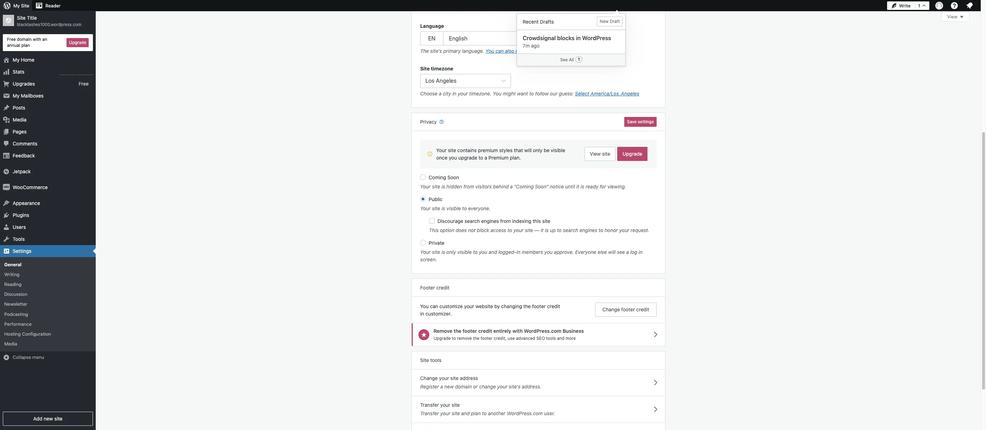 Task type: vqa. For each thing, say whether or not it's contained in the screenshot.
APPEARANCE
yes



Task type: describe. For each thing, give the bounding box(es) containing it.
behind
[[493, 184, 509, 190]]

upgrade for upgrade link
[[623, 151, 643, 157]]

is for your site is only visible to you and logged-in members you approve. everyone else will see a log in screen.
[[442, 249, 445, 255]]

screen.
[[421, 257, 437, 263]]

1 media link from the top
[[0, 114, 96, 126]]

wordpress.com inside remove the footer credit entirely with wordpress.com business upgrade to remove the footer credit, use advanced seo tools and more
[[524, 328, 562, 334]]

free domain with an annual plan
[[7, 37, 47, 48]]

advanced
[[516, 336, 536, 341]]

only inside your site is only visible to you and logged-in members you approve. everyone else will see a log in screen.
[[447, 249, 456, 255]]

en
[[428, 35, 436, 42]]

podcasting
[[4, 311, 28, 317]]

private
[[429, 240, 445, 246]]

premium
[[489, 155, 509, 161]]

site for site timezone
[[421, 66, 430, 71]]

blocks
[[558, 35, 575, 41]]

settings link
[[0, 245, 96, 257]]

use
[[508, 336, 515, 341]]

for
[[600, 184, 607, 190]]

free for free
[[79, 80, 89, 86]]

draft
[[610, 19, 620, 24]]

site up title
[[21, 3, 29, 8]]

performance link
[[0, 319, 96, 329]]

newsletter link
[[0, 299, 96, 309]]

is left ready
[[581, 184, 585, 190]]

view site link
[[585, 147, 616, 161]]

discussion
[[4, 291, 27, 297]]

collapse menu link
[[0, 352, 96, 363]]

0 vertical spatial media
[[13, 116, 27, 122]]

to left everyone.
[[463, 205, 467, 211]]

credit inside 'link'
[[637, 307, 650, 313]]

or
[[473, 383, 478, 389]]

group containing site timezone
[[421, 65, 657, 99]]

the inside you can customize your website by changing the footer credit in customizer.
[[524, 303, 531, 309]]

blacklashes1000.wordpress.com
[[17, 22, 81, 27]]

the
[[421, 48, 429, 54]]

with inside free domain with an annual plan
[[33, 37, 41, 42]]

footer inside you can customize your website by changing the footer credit in customizer.
[[533, 303, 546, 309]]

to inside remove the footer credit entirely with wordpress.com business upgrade to remove the footer credit, use advanced seo tools and more
[[452, 336, 456, 341]]

america/los_angeles
[[591, 91, 640, 97]]

save
[[628, 119, 637, 124]]

select america/los_angeles button
[[575, 90, 640, 97]]

new draft link
[[597, 17, 623, 26]]

hosting configuration
[[4, 331, 51, 337]]

customize
[[440, 303, 463, 309]]

group containing your site contains premium styles that will only be visible once you upgrade to a premium plan.
[[421, 140, 657, 265]]

newsletter
[[4, 301, 27, 307]]

business
[[563, 328, 584, 334]]

crowdsignal blocks in wordpress tooltip
[[514, 10, 626, 66]]

stats link
[[0, 66, 96, 78]]

configuration
[[22, 331, 51, 337]]

0 vertical spatial you
[[486, 48, 495, 54]]

discourage
[[438, 218, 464, 224]]

site title blacklashes1000.wordpress.com
[[17, 15, 81, 27]]

select
[[575, 91, 590, 97]]

credit inside remove the footer credit entirely with wordpress.com business upgrade to remove the footer credit, use advanced seo tools and more
[[479, 328, 493, 334]]

view button
[[942, 11, 970, 22]]

performance
[[4, 321, 32, 327]]

follow
[[536, 91, 549, 97]]

logged-
[[499, 249, 517, 255]]

you can customize your website by changing the footer credit in customizer.
[[421, 303, 561, 317]]

in down wordpress
[[592, 48, 596, 54]]

timezone.
[[470, 91, 492, 97]]

menu
[[32, 354, 44, 360]]

footer inside change footer credit 'link'
[[622, 307, 635, 313]]

soon"
[[535, 184, 549, 190]]

save settings button
[[625, 117, 657, 127]]

collapse
[[13, 354, 31, 360]]

title
[[27, 15, 37, 21]]

once
[[437, 155, 448, 161]]

1 vertical spatial you
[[493, 91, 502, 97]]

choose a city in your timezone. you might want to follow our guess: select america/los_angeles
[[421, 91, 640, 97]]

site inside change your site address register a new domain or change your site's address.
[[451, 375, 459, 381]]

can inside group
[[496, 48, 504, 54]]

save settings
[[628, 119, 654, 124]]

your site is visible to everyone.
[[421, 205, 491, 211]]

change footer credit
[[603, 307, 650, 313]]

feedback
[[13, 152, 35, 158]]

plugins
[[13, 212, 29, 218]]

my for my mailboxes
[[13, 92, 20, 98]]

see
[[561, 57, 568, 62]]

a left city
[[439, 91, 442, 97]]

is for your site is hidden from visitors behind a "coming soon" notice until it is ready for viewing.
[[442, 184, 445, 190]]

to right up
[[557, 227, 562, 233]]

remove
[[457, 336, 472, 341]]

recent drafts
[[523, 19, 554, 25]]

you for premium
[[449, 155, 457, 161]]

modify
[[516, 48, 532, 54]]

notice
[[550, 184, 564, 190]]

change footer credit link
[[596, 303, 657, 317]]

language
[[570, 48, 590, 54]]

city
[[443, 91, 451, 97]]

in right city
[[453, 91, 457, 97]]

1 button
[[916, 1, 930, 10]]

site inside your site contains premium styles that will only be visible once you upgrade to a premium plan.
[[448, 147, 456, 153]]

site tools
[[421, 357, 442, 363]]

discussion link
[[0, 289, 96, 299]]

closed image
[[961, 16, 964, 18]]

in inside crowdsignal blocks in wordpress 7m ago
[[576, 35, 581, 41]]

none checkbox inside group
[[429, 218, 435, 224]]

crowdsignal blocks in wordpress 7m ago
[[523, 35, 612, 49]]

wordpress
[[583, 35, 612, 41]]

domain inside change your site address register a new domain or change your site's address.
[[455, 383, 472, 389]]

credit inside you can customize your website by changing the footer credit in customizer.
[[547, 303, 561, 309]]

site for site title blacklashes1000.wordpress.com
[[17, 15, 26, 21]]

ago
[[531, 43, 540, 49]]

change for change footer credit
[[603, 307, 620, 313]]

footer credit
[[421, 285, 450, 291]]

writing
[[4, 271, 19, 277]]

1 inside crowdsignal blocks in wordpress tooltip
[[578, 57, 580, 62]]

mailboxes
[[21, 92, 44, 98]]

site's inside group
[[431, 48, 442, 54]]

manage your notifications image
[[966, 1, 975, 10]]

site timezone
[[421, 66, 454, 71]]

none radio inside group
[[421, 174, 426, 180]]

jetpack
[[13, 168, 31, 174]]

0 horizontal spatial engines
[[482, 218, 499, 224]]

you for only
[[545, 249, 553, 255]]

change your site address register a new domain or change your site's address.
[[421, 375, 542, 389]]

upgrade inside remove the footer credit entirely with wordpress.com business upgrade to remove the footer credit, use advanced seo tools and more
[[434, 336, 451, 341]]

guess:
[[559, 91, 574, 97]]

help image
[[951, 1, 959, 10]]

to right access
[[508, 227, 513, 233]]

seo
[[537, 336, 545, 341]]

my for my home
[[13, 57, 20, 63]]

pages
[[13, 128, 27, 134]]

a inside your site is only visible to you and logged-in members you approve. everyone else will see a log in screen.
[[627, 249, 629, 255]]

0 horizontal spatial from
[[464, 184, 474, 190]]

footer
[[421, 285, 435, 291]]

hosting configuration link
[[0, 329, 96, 339]]

in right the log
[[639, 249, 643, 255]]

in left members
[[517, 249, 521, 255]]

you inside you can customize your website by changing the footer credit in customizer.
[[421, 303, 429, 309]]

write
[[900, 3, 911, 8]]



Task type: locate. For each thing, give the bounding box(es) containing it.
tools
[[13, 236, 25, 242]]

1 horizontal spatial with
[[513, 328, 523, 334]]

img image
[[3, 168, 10, 175], [3, 184, 10, 191]]

my up posts
[[13, 92, 20, 98]]

recent
[[523, 19, 539, 25]]

2 vertical spatial and
[[462, 410, 470, 416]]

will left see
[[609, 249, 616, 255]]

1 horizontal spatial view
[[948, 14, 958, 19]]

0 horizontal spatial will
[[525, 147, 532, 153]]

0 horizontal spatial the
[[454, 328, 462, 334]]

0 horizontal spatial can
[[430, 303, 439, 309]]

view inside button
[[948, 14, 958, 19]]

and left logged-
[[489, 249, 497, 255]]

0 horizontal spatial site's
[[431, 48, 442, 54]]

it right '—'
[[541, 227, 544, 233]]

you
[[449, 155, 457, 161], [479, 249, 488, 255], [545, 249, 553, 255]]

comments link
[[0, 138, 96, 150]]

the up remove
[[454, 328, 462, 334]]

and inside your site is only visible to you and logged-in members you approve. everyone else will see a log in screen.
[[489, 249, 497, 255]]

you up in customizer.
[[421, 303, 429, 309]]

0 horizontal spatial change
[[421, 375, 438, 381]]

to down premium
[[479, 155, 484, 161]]

2 horizontal spatial and
[[557, 336, 565, 341]]

group
[[412, 0, 666, 14], [421, 22, 657, 56], [421, 65, 657, 99], [421, 140, 657, 265]]

media up pages
[[13, 116, 27, 122]]

my left reader link
[[13, 3, 20, 8]]

domain up annual plan
[[17, 37, 32, 42]]

0 vertical spatial can
[[496, 48, 504, 54]]

1 vertical spatial img image
[[3, 184, 10, 191]]

you
[[486, 48, 495, 54], [493, 91, 502, 97], [421, 303, 429, 309]]

1 vertical spatial free
[[79, 80, 89, 86]]

discourage search engines from indexing this site this option does not block access to your site — it is up to search engines to honor your request.
[[429, 218, 650, 233]]

is
[[442, 184, 445, 190], [581, 184, 585, 190], [442, 205, 445, 211], [545, 227, 549, 233], [442, 249, 445, 255]]

and inside transfer your site transfer your site and plan to another wordpress.com user.
[[462, 410, 470, 416]]

annual plan
[[7, 43, 30, 48]]

it inside discourage search engines from indexing this site this option does not block access to your site — it is up to search engines to honor your request.
[[541, 227, 544, 233]]

users link
[[0, 221, 96, 233]]

0 horizontal spatial you
[[449, 155, 457, 161]]

1 img image from the top
[[3, 168, 10, 175]]

view up ready
[[590, 151, 601, 157]]

pages link
[[0, 126, 96, 138]]

1 horizontal spatial domain
[[455, 383, 472, 389]]

site's inside change your site address register a new domain or change your site's address.
[[509, 383, 521, 389]]

site left timezone
[[421, 66, 430, 71]]

1 transfer from the top
[[421, 402, 439, 408]]

from right hidden
[[464, 184, 474, 190]]

the
[[524, 303, 531, 309], [454, 328, 462, 334], [473, 336, 480, 341]]

wordpress.com
[[524, 328, 562, 334], [507, 410, 543, 416]]

1 horizontal spatial from
[[501, 218, 511, 224]]

from inside discourage search engines from indexing this site this option does not block access to your site — it is up to search engines to honor your request.
[[501, 218, 511, 224]]

reading
[[4, 281, 22, 287]]

premium
[[478, 147, 498, 153]]

a left the log
[[627, 249, 629, 255]]

site inside your site is only visible to you and logged-in members you approve. everyone else will see a log in screen.
[[432, 249, 440, 255]]

free for free domain with an annual plan
[[7, 37, 16, 42]]

my inside "link"
[[13, 57, 20, 63]]

1 horizontal spatial change
[[603, 307, 620, 313]]

soon
[[448, 174, 459, 180]]

site inside group
[[421, 66, 430, 71]]

1 right write on the right of page
[[919, 3, 921, 8]]

an
[[42, 37, 47, 42]]

0 vertical spatial 1
[[919, 3, 921, 8]]

media link
[[0, 114, 96, 126], [0, 339, 96, 349]]

visible inside your site contains premium styles that will only be visible once you upgrade to a premium plan.
[[551, 147, 566, 153]]

0 vertical spatial it
[[577, 184, 580, 190]]

img image inside jetpack link
[[3, 168, 10, 175]]

will
[[525, 147, 532, 153], [609, 249, 616, 255]]

2 vertical spatial visible
[[458, 249, 472, 255]]

0 vertical spatial will
[[525, 147, 532, 153]]

1 horizontal spatial engines
[[580, 227, 598, 233]]

1 horizontal spatial and
[[489, 249, 497, 255]]

from
[[464, 184, 474, 190], [501, 218, 511, 224]]

0 vertical spatial visible
[[551, 147, 566, 153]]

upgrade down save
[[623, 151, 643, 157]]

1 horizontal spatial can
[[496, 48, 504, 54]]

0 horizontal spatial only
[[447, 249, 456, 255]]

your for your site is hidden from visitors behind a "coming soon" notice until it is ready for viewing.
[[421, 184, 431, 190]]

from up access
[[501, 218, 511, 224]]

0 horizontal spatial tools
[[431, 357, 442, 363]]

tools link
[[0, 233, 96, 245]]

my home link
[[0, 54, 96, 66]]

will right the that
[[525, 147, 532, 153]]

is inside your site is only visible to you and logged-in members you approve. everyone else will see a log in screen.
[[442, 249, 445, 255]]

0 horizontal spatial domain
[[17, 37, 32, 42]]

your for your site is visible to everyone.
[[421, 205, 431, 211]]

1 vertical spatial site's
[[509, 383, 521, 389]]

to inside your site is only visible to you and logged-in members you approve. everyone else will see a log in screen.
[[473, 249, 478, 255]]

visible up the discourage
[[447, 205, 461, 211]]

0 vertical spatial free
[[7, 37, 16, 42]]

this
[[429, 227, 439, 233]]

wordpress.com left user.
[[507, 410, 543, 416]]

credit
[[437, 285, 450, 291], [547, 303, 561, 309], [637, 307, 650, 313], [479, 328, 493, 334]]

tools right the seo
[[547, 336, 556, 341]]

1 horizontal spatial new
[[445, 383, 454, 389]]

in right blocks
[[576, 35, 581, 41]]

1 vertical spatial from
[[501, 218, 511, 224]]

0 vertical spatial engines
[[482, 218, 499, 224]]

new right register
[[445, 383, 454, 389]]

1 vertical spatial will
[[609, 249, 616, 255]]

0 vertical spatial change
[[603, 307, 620, 313]]

is down coming soon
[[442, 184, 445, 190]]

domain down address
[[455, 383, 472, 389]]

0 horizontal spatial view
[[590, 151, 601, 157]]

general
[[4, 262, 21, 267]]

site up register
[[421, 357, 429, 363]]

1 horizontal spatial tools
[[547, 336, 556, 341]]

only inside your site contains premium styles that will only be visible once you upgrade to a premium plan.
[[533, 147, 543, 153]]

block
[[477, 227, 490, 233]]

upgrade inside button
[[69, 40, 86, 45]]

1 vertical spatial with
[[513, 328, 523, 334]]

img image for woocommerce
[[3, 184, 10, 191]]

2 horizontal spatial you
[[545, 249, 553, 255]]

2 media link from the top
[[0, 339, 96, 349]]

your inside your site contains premium styles that will only be visible once you upgrade to a premium plan.
[[437, 147, 447, 153]]

1 vertical spatial visible
[[447, 205, 461, 211]]

2 img image from the top
[[3, 184, 10, 191]]

a down premium
[[485, 155, 488, 161]]

visible down does
[[458, 249, 472, 255]]

1 horizontal spatial 1
[[919, 3, 921, 8]]

2 horizontal spatial upgrade
[[623, 151, 643, 157]]

your up once
[[437, 147, 447, 153]]

appearance
[[13, 200, 40, 206]]

your inside your site is only visible to you and logged-in members you approve. everyone else will see a log in screen.
[[421, 249, 431, 255]]

0 vertical spatial domain
[[17, 37, 32, 42]]

1 vertical spatial media
[[4, 341, 17, 347]]

media link up "comments" link
[[0, 114, 96, 126]]

and left more
[[557, 336, 565, 341]]

plan.
[[510, 155, 521, 161]]

None radio
[[421, 174, 426, 180]]

to right plan
[[482, 410, 487, 416]]

tools inside remove the footer credit entirely with wordpress.com business upgrade to remove the footer credit, use advanced seo tools and more
[[547, 336, 556, 341]]

to inside your site contains premium styles that will only be visible once you upgrade to a premium plan.
[[479, 155, 484, 161]]

the right changing
[[524, 303, 531, 309]]

1 horizontal spatial it
[[577, 184, 580, 190]]

be
[[544, 147, 550, 153]]

plugins link
[[0, 209, 96, 221]]

1 horizontal spatial upgrade
[[434, 336, 451, 341]]

1 vertical spatial change
[[421, 375, 438, 381]]

0 vertical spatial from
[[464, 184, 474, 190]]

my mailboxes
[[13, 92, 44, 98]]

and left plan
[[462, 410, 470, 416]]

to inside transfer your site transfer your site and plan to another wordpress.com user.
[[482, 410, 487, 416]]

visible right be on the top right of page
[[551, 147, 566, 153]]

is down "private"
[[442, 249, 445, 255]]

2 vertical spatial upgrade
[[434, 336, 451, 341]]

a inside your site contains premium styles that will only be visible once you upgrade to a premium plan.
[[485, 155, 488, 161]]

1 vertical spatial view
[[590, 151, 601, 157]]

1 vertical spatial 1
[[578, 57, 580, 62]]

view left closed icon
[[948, 14, 958, 19]]

search up not
[[465, 218, 480, 224]]

0 vertical spatial wordpress.com
[[524, 328, 562, 334]]

your for your site contains premium styles that will only be visible once you upgrade to a premium plan.
[[437, 147, 447, 153]]

your down public on the top of the page
[[421, 205, 431, 211]]

1 right all at the right top of page
[[578, 57, 580, 62]]

can up in customizer.
[[430, 303, 439, 309]]

img image inside woocommerce link
[[3, 184, 10, 191]]

0 vertical spatial search
[[465, 218, 480, 224]]

will inside your site contains premium styles that will only be visible once you upgrade to a premium plan.
[[525, 147, 532, 153]]

0 horizontal spatial search
[[465, 218, 480, 224]]

0 vertical spatial media link
[[0, 114, 96, 126]]

upgrade button
[[67, 38, 89, 47]]

view for view site
[[590, 151, 601, 157]]

0 vertical spatial upgrade
[[69, 40, 86, 45]]

1 vertical spatial and
[[557, 336, 565, 341]]

tools up register
[[431, 357, 442, 363]]

general link
[[0, 259, 96, 269]]

1 vertical spatial wordpress.com
[[507, 410, 543, 416]]

0 horizontal spatial and
[[462, 410, 470, 416]]

tools
[[547, 336, 556, 341], [431, 357, 442, 363]]

change inside change your site address register a new domain or change your site's address.
[[421, 375, 438, 381]]

you down block
[[479, 249, 488, 255]]

2 vertical spatial the
[[473, 336, 480, 341]]

0 vertical spatial transfer
[[421, 402, 439, 408]]

engines up everyone
[[580, 227, 598, 233]]

1 horizontal spatial site's
[[509, 383, 521, 389]]

to left remove
[[452, 336, 456, 341]]

your inside you can customize your website by changing the footer credit in customizer.
[[464, 303, 475, 309]]

media down hosting
[[4, 341, 17, 347]]

site's left address.
[[509, 383, 521, 389]]

your for your site is only visible to you and logged-in members you approve. everyone else will see a log in screen.
[[421, 249, 431, 255]]

only down option
[[447, 249, 456, 255]]

that
[[514, 147, 523, 153]]

1 vertical spatial my
[[13, 57, 20, 63]]

1 horizontal spatial you
[[479, 249, 488, 255]]

search right up
[[563, 227, 579, 233]]

site inside the site title blacklashes1000.wordpress.com
[[17, 15, 26, 21]]

woocommerce
[[13, 184, 48, 190]]

0 horizontal spatial 1
[[578, 57, 580, 62]]

1 vertical spatial engines
[[580, 227, 598, 233]]

0 horizontal spatial with
[[33, 37, 41, 42]]

write link
[[888, 0, 916, 11]]

img image for jetpack
[[3, 168, 10, 175]]

1 vertical spatial it
[[541, 227, 544, 233]]

0 vertical spatial site's
[[431, 48, 442, 54]]

0 vertical spatial only
[[533, 147, 543, 153]]

language
[[421, 23, 444, 29]]

you left approve.
[[545, 249, 553, 255]]

view inside group
[[590, 151, 601, 157]]

you left might
[[493, 91, 502, 97]]

can left also
[[496, 48, 504, 54]]

1 vertical spatial search
[[563, 227, 579, 233]]

remove
[[434, 328, 453, 334]]

remove the footer credit entirely with wordpress.com business upgrade to remove the footer credit, use advanced seo tools and more
[[434, 328, 584, 341]]

collapse menu
[[13, 354, 44, 360]]

0 vertical spatial view
[[948, 14, 958, 19]]

only
[[533, 147, 543, 153], [447, 249, 456, 255]]

add
[[33, 416, 42, 422]]

site left title
[[17, 15, 26, 21]]

my profile image
[[936, 2, 944, 10]]

to right 'want'
[[530, 91, 534, 97]]

0 vertical spatial with
[[33, 37, 41, 42]]

entirely
[[494, 328, 512, 334]]

0 horizontal spatial upgrade
[[69, 40, 86, 45]]

group containing en
[[421, 22, 657, 56]]

engines up block
[[482, 218, 499, 224]]

can inside you can customize your website by changing the footer credit in customizer.
[[430, 303, 439, 309]]

1 inside dropdown button
[[919, 3, 921, 8]]

1 vertical spatial new
[[44, 416, 53, 422]]

view for view
[[948, 14, 958, 19]]

0 vertical spatial my
[[13, 3, 20, 8]]

None checkbox
[[429, 218, 435, 224]]

1 horizontal spatial free
[[79, 80, 89, 86]]

2 vertical spatial you
[[421, 303, 429, 309]]

user.
[[545, 410, 556, 416]]

it
[[577, 184, 580, 190], [541, 227, 544, 233]]

view site
[[590, 151, 611, 157]]

to down not
[[473, 249, 478, 255]]

with inside remove the footer credit entirely with wordpress.com business upgrade to remove the footer credit, use advanced seo tools and more
[[513, 328, 523, 334]]

change for change your site address register a new domain or change your site's address.
[[421, 375, 438, 381]]

1 vertical spatial can
[[430, 303, 439, 309]]

is down public on the top of the page
[[442, 205, 445, 211]]

None radio
[[421, 196, 426, 202], [421, 240, 426, 246], [421, 196, 426, 202], [421, 240, 426, 246]]

is inside discourage search engines from indexing this site this option does not block access to your site — it is up to search engines to honor your request.
[[545, 227, 549, 233]]

not
[[468, 227, 476, 233]]

1 vertical spatial the
[[454, 328, 462, 334]]

new right add
[[44, 416, 53, 422]]

0 horizontal spatial new
[[44, 416, 53, 422]]

option
[[440, 227, 455, 233]]

2 vertical spatial my
[[13, 92, 20, 98]]

1 vertical spatial transfer
[[421, 410, 439, 416]]

0 vertical spatial the
[[524, 303, 531, 309]]

2 transfer from the top
[[421, 410, 439, 416]]

changing
[[502, 303, 523, 309]]

with left an
[[33, 37, 41, 42]]

public
[[429, 196, 443, 202]]

upgrade down remove
[[434, 336, 451, 341]]

visible inside your site is only visible to you and logged-in members you approve. everyone else will see a log in screen.
[[458, 249, 472, 255]]

else
[[598, 249, 607, 255]]

the right remove
[[473, 336, 480, 341]]

and inside remove the footer credit entirely with wordpress.com business upgrade to remove the footer credit, use advanced seo tools and more
[[557, 336, 565, 341]]

a right behind
[[510, 184, 513, 190]]

approve.
[[554, 249, 574, 255]]

upgrade right an
[[69, 40, 86, 45]]

0 horizontal spatial it
[[541, 227, 544, 233]]

0 vertical spatial img image
[[3, 168, 10, 175]]

privacy
[[421, 119, 438, 125]]

more
[[566, 336, 576, 341]]

your up screen.
[[421, 249, 431, 255]]

img image left woocommerce
[[3, 184, 10, 191]]

to
[[530, 91, 534, 97], [479, 155, 484, 161], [463, 205, 467, 211], [508, 227, 513, 233], [557, 227, 562, 233], [599, 227, 604, 233], [473, 249, 478, 255], [452, 336, 456, 341], [482, 410, 487, 416]]

you right once
[[449, 155, 457, 161]]

my for my site
[[13, 3, 20, 8]]

domain inside free domain with an annual plan
[[17, 37, 32, 42]]

english
[[449, 35, 468, 42]]

wordpress.com inside transfer your site transfer your site and plan to another wordpress.com user.
[[507, 410, 543, 416]]

website
[[476, 303, 493, 309]]

you right language.
[[486, 48, 495, 54]]

wordpress.com up the seo
[[524, 328, 562, 334]]

0 vertical spatial new
[[445, 383, 454, 389]]

by
[[495, 303, 500, 309]]

is left up
[[545, 227, 549, 233]]

your down coming
[[421, 184, 431, 190]]

will inside your site is only visible to you and logged-in members you approve. everyone else will see a log in screen.
[[609, 249, 616, 255]]

new inside change your site address register a new domain or change your site's address.
[[445, 383, 454, 389]]

a right register
[[441, 383, 443, 389]]

access
[[491, 227, 507, 233]]

a
[[439, 91, 442, 97], [485, 155, 488, 161], [510, 184, 513, 190], [627, 249, 629, 255], [441, 383, 443, 389]]

1 horizontal spatial will
[[609, 249, 616, 255]]

visible
[[551, 147, 566, 153], [447, 205, 461, 211], [458, 249, 472, 255]]

in customizer.
[[421, 311, 452, 317]]

settings
[[13, 248, 31, 254]]

ready
[[586, 184, 599, 190]]

to left honor
[[599, 227, 604, 233]]

1 horizontal spatial search
[[563, 227, 579, 233]]

is for your site is visible to everyone.
[[442, 205, 445, 211]]

media link up collapse menu "link"
[[0, 339, 96, 349]]

your
[[533, 48, 543, 54], [597, 48, 607, 54], [458, 91, 468, 97], [514, 227, 524, 233], [620, 227, 630, 233], [464, 303, 475, 309], [439, 375, 449, 381], [498, 383, 508, 389], [441, 402, 451, 408], [441, 410, 451, 416]]

1 vertical spatial domain
[[455, 383, 472, 389]]

the site's primary language. you can also modify your interface's language in your profile.
[[421, 48, 625, 54]]

change inside 'link'
[[603, 307, 620, 313]]

can
[[496, 48, 504, 54], [430, 303, 439, 309]]

1 vertical spatial upgrade
[[623, 151, 643, 157]]

site for site tools
[[421, 357, 429, 363]]

it right until
[[577, 184, 580, 190]]

you inside your site contains premium styles that will only be visible once you upgrade to a premium plan.
[[449, 155, 457, 161]]

free inside free domain with an annual plan
[[7, 37, 16, 42]]

engines
[[482, 218, 499, 224], [580, 227, 598, 233]]

might
[[503, 91, 516, 97]]

my site link
[[0, 0, 32, 11]]

1 vertical spatial only
[[447, 249, 456, 255]]

coming soon
[[429, 174, 459, 180]]

upgrade
[[459, 155, 478, 161]]

drafts
[[540, 19, 554, 25]]

only left be on the top right of page
[[533, 147, 543, 153]]

honor
[[605, 227, 618, 233]]

7m
[[523, 43, 530, 49]]

my left home
[[13, 57, 20, 63]]

your site is hidden from visitors behind a "coming soon" notice until it is ready for viewing.
[[421, 184, 627, 190]]

home
[[21, 57, 34, 63]]

1 vertical spatial tools
[[431, 357, 442, 363]]

site's right the
[[431, 48, 442, 54]]

img image left jetpack
[[3, 168, 10, 175]]

with up use
[[513, 328, 523, 334]]

free
[[7, 37, 16, 42], [79, 80, 89, 86]]

0 horizontal spatial free
[[7, 37, 16, 42]]

0 vertical spatial tools
[[547, 336, 556, 341]]

1 horizontal spatial the
[[473, 336, 480, 341]]

upgrade
[[69, 40, 86, 45], [623, 151, 643, 157], [434, 336, 451, 341]]

a inside change your site address register a new domain or change your site's address.
[[441, 383, 443, 389]]

upgrade for upgrade button
[[69, 40, 86, 45]]

1 vertical spatial media link
[[0, 339, 96, 349]]

our
[[550, 91, 558, 97]]



